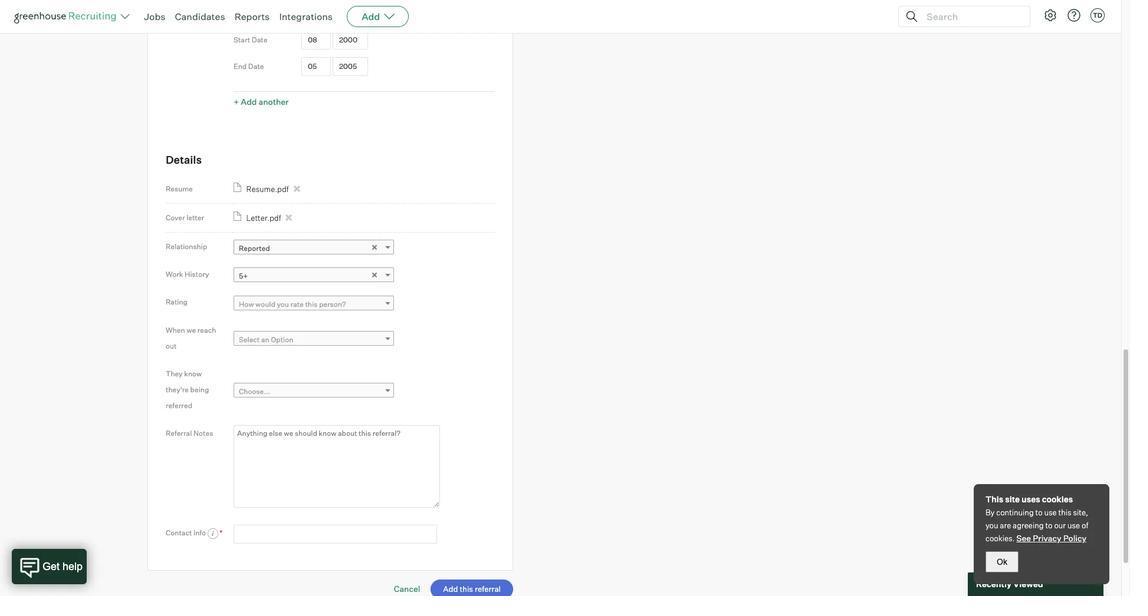 Task type: vqa. For each thing, say whether or not it's contained in the screenshot.


Task type: locate. For each thing, give the bounding box(es) containing it.
contact info
[[166, 529, 207, 538]]

integrations link
[[279, 11, 333, 22]]

you down by
[[986, 521, 998, 531]]

1 horizontal spatial add
[[362, 11, 380, 22]]

0 vertical spatial use
[[1044, 509, 1057, 518]]

yyyy text field down "engineering"
[[333, 31, 368, 50]]

how
[[239, 300, 254, 309]]

1 vertical spatial you
[[986, 521, 998, 531]]

policy
[[1063, 534, 1087, 544]]

date right "end" at top left
[[248, 62, 264, 71]]

to left the our at the bottom right of page
[[1046, 521, 1053, 531]]

this inside by continuing to use this site, you are agreeing to our use of cookies.
[[1059, 509, 1072, 518]]

option
[[271, 336, 293, 345]]

mm text field down integrations link
[[301, 57, 331, 76]]

cancel link
[[394, 585, 420, 595]]

letter
[[187, 214, 204, 222]]

this
[[986, 495, 1004, 505]]

cancel
[[394, 585, 420, 595]]

1 horizontal spatial this
[[1059, 509, 1072, 518]]

reports
[[235, 11, 270, 22]]

to down uses
[[1036, 509, 1043, 518]]

see
[[1017, 534, 1031, 544]]

mm text field for end date
[[301, 57, 331, 76]]

0 vertical spatial mm text field
[[301, 31, 331, 50]]

1 vertical spatial add
[[241, 97, 257, 107]]

by continuing to use this site, you are agreeing to our use of cookies.
[[986, 509, 1089, 544]]

when
[[166, 326, 185, 335]]

2 mm text field from the top
[[301, 57, 331, 76]]

you inside by continuing to use this site, you are agreeing to our use of cookies.
[[986, 521, 998, 531]]

yyyy text field for start date
[[333, 31, 368, 50]]

this up the our at the bottom right of page
[[1059, 509, 1072, 518]]

how would you rate this person? link
[[234, 296, 394, 313]]

0 vertical spatial this
[[305, 300, 318, 309]]

1 horizontal spatial use
[[1068, 521, 1080, 531]]

add
[[362, 11, 380, 22], [241, 97, 257, 107]]

1 vertical spatial to
[[1046, 521, 1053, 531]]

td button
[[1088, 6, 1107, 25]]

integrations
[[279, 11, 333, 22]]

discipline
[[234, 9, 266, 18]]

None text field
[[234, 525, 437, 545]]

use
[[1044, 509, 1057, 518], [1068, 521, 1080, 531]]

viewed
[[1013, 580, 1043, 590]]

1 vertical spatial use
[[1068, 521, 1080, 531]]

add right +
[[241, 97, 257, 107]]

use left of
[[1068, 521, 1080, 531]]

engineering link
[[301, 6, 462, 23]]

date
[[252, 36, 268, 45], [248, 62, 264, 71]]

yyyy text field for end date
[[333, 57, 368, 76]]

date for end date
[[248, 62, 264, 71]]

1 vertical spatial mm text field
[[301, 57, 331, 76]]

you
[[277, 300, 289, 309], [986, 521, 998, 531]]

this
[[305, 300, 318, 309], [1059, 509, 1072, 518]]

YYYY text field
[[333, 31, 368, 50], [333, 57, 368, 76]]

when we reach out
[[166, 326, 216, 351]]

cookies
[[1042, 495, 1073, 505]]

to
[[1036, 509, 1043, 518], [1046, 521, 1053, 531]]

1 vertical spatial yyyy text field
[[333, 57, 368, 76]]

1 vertical spatial date
[[248, 62, 264, 71]]

reported
[[239, 244, 270, 253]]

add right "engineering"
[[362, 11, 380, 22]]

site,
[[1073, 509, 1088, 518]]

you left rate
[[277, 300, 289, 309]]

yyyy text field down 'add' popup button
[[333, 57, 368, 76]]

select an option
[[239, 336, 293, 345]]

0 vertical spatial yyyy text field
[[333, 31, 368, 50]]

+ add another
[[234, 97, 289, 107]]

1 yyyy text field from the top
[[333, 31, 368, 50]]

1 mm text field from the top
[[301, 31, 331, 50]]

jobs
[[144, 11, 165, 22]]

Search text field
[[924, 8, 1019, 25]]

this for rate
[[305, 300, 318, 309]]

mm text field down integrations
[[301, 31, 331, 50]]

2 yyyy text field from the top
[[333, 57, 368, 76]]

another
[[259, 97, 289, 107]]

resume
[[166, 185, 193, 193]]

MM text field
[[301, 31, 331, 50], [301, 57, 331, 76]]

rating
[[166, 298, 188, 307]]

0 vertical spatial date
[[252, 36, 268, 45]]

0 horizontal spatial you
[[277, 300, 289, 309]]

0 vertical spatial to
[[1036, 509, 1043, 518]]

0 horizontal spatial this
[[305, 300, 318, 309]]

recently
[[976, 580, 1012, 590]]

0 horizontal spatial use
[[1044, 509, 1057, 518]]

how would you rate this person?
[[239, 300, 346, 309]]

0 horizontal spatial add
[[241, 97, 257, 107]]

date for start date
[[252, 36, 268, 45]]

see privacy policy
[[1017, 534, 1087, 544]]

this for use
[[1059, 509, 1072, 518]]

recently viewed
[[976, 580, 1043, 590]]

1 vertical spatial this
[[1059, 509, 1072, 518]]

are
[[1000, 521, 1011, 531]]

engineering
[[307, 10, 347, 18]]

candidates link
[[175, 11, 225, 22]]

work history
[[166, 270, 209, 279]]

date right start
[[252, 36, 268, 45]]

0 vertical spatial add
[[362, 11, 380, 22]]

+ add another link
[[234, 97, 289, 107]]

1 horizontal spatial you
[[986, 521, 998, 531]]

None submit
[[431, 581, 513, 597]]

this right rate
[[305, 300, 318, 309]]

details
[[166, 154, 202, 167]]

of
[[1082, 521, 1089, 531]]

reach
[[197, 326, 216, 335]]

0 horizontal spatial to
[[1036, 509, 1043, 518]]

they know they're being referred
[[166, 370, 209, 410]]

use down cookies
[[1044, 509, 1057, 518]]



Task type: describe. For each thing, give the bounding box(es) containing it.
by
[[986, 509, 995, 518]]

ok button
[[986, 552, 1019, 573]]

end date
[[234, 62, 264, 71]]

uses
[[1022, 495, 1040, 505]]

our
[[1054, 521, 1066, 531]]

ok
[[997, 558, 1008, 567]]

select an option link
[[234, 332, 394, 349]]

greenhouse recruiting image
[[14, 9, 120, 24]]

candidates
[[175, 11, 225, 22]]

this site uses cookies
[[986, 495, 1073, 505]]

configure image
[[1044, 8, 1058, 22]]

they're
[[166, 386, 189, 394]]

add button
[[347, 6, 409, 27]]

see privacy policy link
[[1017, 534, 1087, 544]]

history
[[185, 270, 209, 279]]

+
[[234, 97, 239, 107]]

jobs link
[[144, 11, 165, 22]]

start date
[[234, 36, 268, 45]]

td button
[[1091, 8, 1105, 22]]

letter.pdf
[[246, 214, 281, 223]]

agreeing
[[1013, 521, 1044, 531]]

cover letter
[[166, 214, 204, 222]]

start
[[234, 36, 250, 45]]

work
[[166, 270, 183, 279]]

privacy
[[1033, 534, 1062, 544]]

being
[[190, 386, 209, 394]]

an
[[261, 336, 269, 345]]

out
[[166, 342, 177, 351]]

education element
[[234, 0, 495, 111]]

referral notes
[[166, 429, 213, 438]]

referred
[[166, 402, 192, 410]]

know
[[184, 370, 202, 379]]

td
[[1093, 11, 1103, 19]]

resume.pdf
[[246, 185, 289, 194]]

*
[[220, 529, 223, 538]]

select
[[239, 336, 260, 345]]

add inside popup button
[[362, 11, 380, 22]]

continuing
[[997, 509, 1034, 518]]

mm text field for start date
[[301, 31, 331, 50]]

1 horizontal spatial to
[[1046, 521, 1053, 531]]

referral
[[166, 429, 192, 438]]

notes
[[193, 429, 213, 438]]

end
[[234, 62, 247, 71]]

choose... link
[[234, 383, 394, 400]]

reported link
[[234, 240, 394, 257]]

add inside the 'education' element
[[241, 97, 257, 107]]

cover
[[166, 214, 185, 222]]

0 vertical spatial you
[[277, 300, 289, 309]]

contact
[[166, 529, 192, 538]]

would
[[255, 300, 275, 309]]

Referral Notes text field
[[234, 426, 440, 508]]

site
[[1005, 495, 1020, 505]]

we
[[187, 326, 196, 335]]

info
[[193, 529, 206, 538]]

5+
[[239, 272, 248, 281]]

choose...
[[239, 387, 270, 396]]

person?
[[319, 300, 346, 309]]

they
[[166, 370, 183, 379]]

relationship
[[166, 242, 207, 251]]

rate
[[290, 300, 304, 309]]

reports link
[[235, 11, 270, 22]]

cookies.
[[986, 534, 1015, 544]]

5+ link
[[234, 268, 394, 285]]



